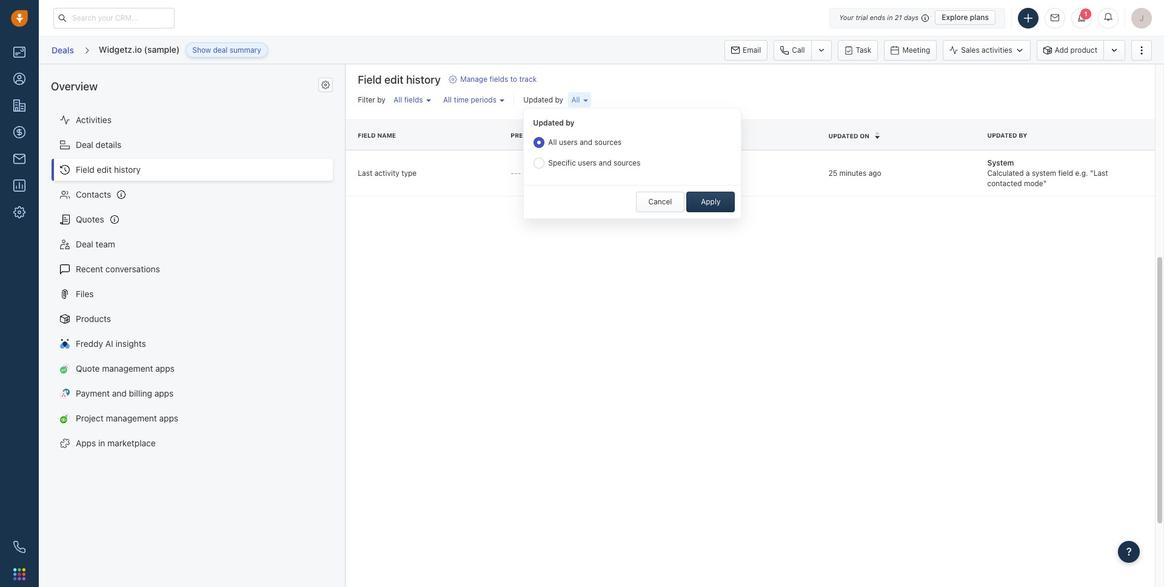 Task type: vqa. For each thing, say whether or not it's contained in the screenshot.
the system calculated a system field e.g. "last contacted mode" on the right of page
yes



Task type: describe. For each thing, give the bounding box(es) containing it.
summary
[[230, 45, 261, 55]]

conversations
[[106, 264, 160, 274]]

1 vertical spatial in
[[98, 438, 105, 449]]

updated left on
[[829, 132, 859, 139]]

email
[[743, 45, 762, 54]]

1 vertical spatial updated by
[[534, 118, 575, 128]]

deals link
[[51, 41, 75, 60]]

marketplace
[[107, 438, 156, 449]]

all fields
[[394, 95, 423, 104]]

apply
[[702, 197, 721, 206]]

call
[[793, 45, 806, 54]]

deal details
[[76, 140, 122, 150]]

explore plans
[[942, 13, 990, 22]]

contacted
[[988, 179, 1023, 188]]

freddy
[[76, 339, 103, 349]]

Search your CRM... text field
[[53, 8, 175, 28]]

name
[[378, 132, 396, 139]]

quote
[[76, 364, 100, 374]]

updated up system
[[988, 132, 1018, 139]]

widgetz.io
[[99, 44, 142, 54]]

fields for manage
[[490, 75, 509, 84]]

3 - from the left
[[518, 169, 521, 178]]

show
[[193, 45, 211, 55]]

by up the all users and sources
[[566, 118, 575, 128]]

show deal summary
[[193, 45, 261, 55]]

field name
[[358, 132, 396, 139]]

deal for deal details
[[76, 140, 93, 150]]

1 - from the left
[[511, 169, 515, 178]]

(sample)
[[144, 44, 180, 54]]

apps
[[76, 438, 96, 449]]

and for specific
[[599, 159, 612, 168]]

explore plans link
[[936, 10, 996, 25]]

cancel button
[[636, 191, 685, 212]]

last activity type
[[358, 169, 417, 178]]

phone element
[[7, 535, 32, 559]]

on
[[861, 132, 870, 139]]

25 minutes ago
[[829, 169, 882, 178]]

2 vertical spatial updated by
[[988, 132, 1028, 139]]

filter
[[358, 95, 375, 104]]

system
[[988, 158, 1015, 167]]

details
[[96, 140, 122, 150]]

explore
[[942, 13, 969, 22]]

cancel
[[649, 197, 673, 206]]

apps for project management apps
[[159, 413, 178, 424]]

your trial ends in 21 days
[[840, 13, 919, 21]]

trial
[[856, 13, 869, 21]]

project management apps
[[76, 413, 178, 424]]

25
[[829, 169, 838, 178]]

contacts
[[76, 190, 111, 200]]

0 vertical spatial field edit history
[[358, 73, 441, 86]]

"last
[[1091, 169, 1109, 178]]

payment and billing apps
[[76, 389, 174, 399]]

task button
[[838, 40, 879, 60]]

files
[[76, 289, 94, 299]]

calculated
[[988, 169, 1025, 178]]

add product button
[[1037, 40, 1104, 60]]

deal for deal team
[[76, 239, 93, 250]]

payment
[[76, 389, 110, 399]]

type
[[402, 169, 417, 178]]

to
[[511, 75, 518, 84]]

time
[[454, 95, 469, 104]]

0 vertical spatial in
[[888, 13, 894, 21]]

freddy ai insights
[[76, 339, 146, 349]]

email button
[[725, 40, 768, 60]]

0 vertical spatial field
[[358, 73, 382, 86]]

manage fields to track
[[461, 75, 537, 84]]

ago
[[869, 169, 882, 178]]

apply button
[[687, 191, 736, 212]]

sales activities
[[962, 45, 1013, 55]]

widgetz.io (sample)
[[99, 44, 180, 54]]

add
[[1056, 45, 1069, 55]]

1 vertical spatial apps
[[155, 389, 174, 399]]

product
[[1071, 45, 1098, 55]]

quotes
[[76, 214, 104, 225]]

days
[[905, 13, 919, 21]]

your
[[840, 13, 854, 21]]

updated on
[[829, 132, 870, 139]]

21
[[895, 13, 903, 21]]

activities
[[982, 45, 1013, 55]]

by right filter
[[378, 95, 386, 104]]

0 vertical spatial updated by
[[524, 95, 564, 104]]

and for all
[[580, 138, 593, 147]]

system
[[1033, 169, 1057, 178]]

field
[[1059, 169, 1074, 178]]

team
[[96, 239, 115, 250]]

fields for all
[[405, 95, 423, 104]]

all for all users and sources
[[549, 138, 557, 147]]



Task type: locate. For each thing, give the bounding box(es) containing it.
edit down 'details'
[[97, 165, 112, 175]]

specific
[[549, 159, 576, 168]]

call button
[[774, 40, 812, 60]]

and left billing
[[112, 389, 127, 399]]

all for all time periods
[[444, 95, 452, 104]]

1 horizontal spatial fields
[[490, 75, 509, 84]]

field edit history up all fields
[[358, 73, 441, 86]]

updated up 'value'
[[534, 118, 564, 128]]

minutes
[[840, 169, 867, 178]]

0 vertical spatial sources
[[595, 138, 622, 147]]

1 horizontal spatial edit
[[385, 73, 404, 86]]

0 horizontal spatial field edit history
[[76, 165, 141, 175]]

task
[[856, 45, 872, 54]]

in
[[888, 13, 894, 21], [98, 438, 105, 449]]

deal team
[[76, 239, 115, 250]]

0 horizontal spatial and
[[112, 389, 127, 399]]

users up the specific
[[559, 138, 578, 147]]

billing
[[129, 389, 152, 399]]

management up payment and billing apps
[[102, 364, 153, 374]]

value
[[545, 132, 566, 139]]

meeting button
[[885, 40, 938, 60]]

fields
[[490, 75, 509, 84], [405, 95, 423, 104]]

last
[[358, 169, 373, 178]]

ends
[[871, 13, 886, 21]]

sources
[[595, 138, 622, 147], [614, 159, 641, 168]]

sources for specific users and sources
[[614, 159, 641, 168]]

by left all link
[[555, 95, 564, 104]]

apps
[[156, 364, 175, 374], [155, 389, 174, 399], [159, 413, 178, 424]]

sources up 'specific users and sources'
[[595, 138, 622, 147]]

all for all
[[572, 95, 580, 104]]

sales
[[962, 45, 980, 55]]

2 vertical spatial field
[[76, 165, 95, 175]]

0 horizontal spatial fields
[[405, 95, 423, 104]]

deal
[[213, 45, 228, 55]]

1 vertical spatial users
[[578, 159, 597, 168]]

all time periods button
[[441, 92, 508, 107]]

2 vertical spatial and
[[112, 389, 127, 399]]

1 horizontal spatial in
[[888, 13, 894, 21]]

history
[[406, 73, 441, 86], [114, 165, 141, 175]]

updated by
[[524, 95, 564, 104], [534, 118, 575, 128], [988, 132, 1028, 139]]

previous
[[511, 132, 544, 139]]

2 horizontal spatial and
[[599, 159, 612, 168]]

meeting
[[903, 45, 931, 54]]

1 horizontal spatial users
[[578, 159, 597, 168]]

and up 'specific users and sources'
[[580, 138, 593, 147]]

updated
[[524, 95, 553, 104], [534, 118, 564, 128], [988, 132, 1018, 139], [829, 132, 859, 139]]

recent conversations
[[76, 264, 160, 274]]

1 vertical spatial field
[[358, 132, 376, 139]]

system calculated a system field e.g. "last contacted mode"
[[988, 158, 1109, 188]]

1 horizontal spatial and
[[580, 138, 593, 147]]

insights
[[116, 339, 146, 349]]

and down the all users and sources
[[599, 159, 612, 168]]

2 vertical spatial apps
[[159, 413, 178, 424]]

apps up payment and billing apps
[[156, 364, 175, 374]]

1 vertical spatial field edit history
[[76, 165, 141, 175]]

1 vertical spatial sources
[[614, 159, 641, 168]]

manage fields to track link
[[449, 74, 537, 85]]

activity
[[375, 169, 400, 178]]

edit
[[385, 73, 404, 86], [97, 165, 112, 175]]

field edit history
[[358, 73, 441, 86], [76, 165, 141, 175]]

apps in marketplace
[[76, 438, 156, 449]]

0 vertical spatial deal
[[76, 140, 93, 150]]

updated down track
[[524, 95, 553, 104]]

0 horizontal spatial history
[[114, 165, 141, 175]]

all for all fields
[[394, 95, 403, 104]]

by
[[555, 95, 564, 104], [378, 95, 386, 104], [566, 118, 575, 128], [1020, 132, 1028, 139]]

all up the specific
[[549, 138, 557, 147]]

1 vertical spatial history
[[114, 165, 141, 175]]

history down 'details'
[[114, 165, 141, 175]]

0 vertical spatial fields
[[490, 75, 509, 84]]

-
[[511, 169, 515, 178], [515, 169, 518, 178], [518, 169, 521, 178]]

1 vertical spatial management
[[106, 413, 157, 424]]

0 vertical spatial edit
[[385, 73, 404, 86]]

activities
[[76, 115, 112, 125]]

all left time
[[444, 95, 452, 104]]

1 deal from the top
[[76, 140, 93, 150]]

track
[[520, 75, 537, 84]]

users for all
[[559, 138, 578, 147]]

project
[[76, 413, 104, 424]]

1 vertical spatial and
[[599, 159, 612, 168]]

mode"
[[1025, 179, 1048, 188]]

deal left the team
[[76, 239, 93, 250]]

1 vertical spatial edit
[[97, 165, 112, 175]]

fields left "to"
[[490, 75, 509, 84]]

apps down payment and billing apps
[[159, 413, 178, 424]]

sources down the all users and sources
[[614, 159, 641, 168]]

filter by
[[358, 95, 386, 104]]

all users and sources
[[549, 138, 622, 147]]

quote management apps
[[76, 364, 175, 374]]

0 vertical spatial management
[[102, 364, 153, 374]]

1 vertical spatial fields
[[405, 95, 423, 104]]

field left name
[[358, 132, 376, 139]]

updated by up system
[[988, 132, 1028, 139]]

users down the all users and sources
[[578, 159, 597, 168]]

manage
[[461, 75, 488, 84]]

management for project
[[106, 413, 157, 424]]

updated by up 'value'
[[534, 118, 575, 128]]

1 link
[[1072, 8, 1093, 28]]

by up a
[[1020, 132, 1028, 139]]

1 horizontal spatial field edit history
[[358, 73, 441, 86]]

field up contacts
[[76, 165, 95, 175]]

field edit history down 'details'
[[76, 165, 141, 175]]

sources for all users and sources
[[595, 138, 622, 147]]

0 vertical spatial users
[[559, 138, 578, 147]]

freshworks switcher image
[[13, 568, 25, 581]]

0 horizontal spatial edit
[[97, 165, 112, 175]]

all right filter by
[[394, 95, 403, 104]]

and
[[580, 138, 593, 147], [599, 159, 612, 168], [112, 389, 127, 399]]

management up marketplace
[[106, 413, 157, 424]]

mng settings image
[[322, 81, 330, 90]]

---
[[511, 169, 521, 178]]

updated by down track
[[524, 95, 564, 104]]

2 deal from the top
[[76, 239, 93, 250]]

plans
[[971, 13, 990, 22]]

in left '21' in the right top of the page
[[888, 13, 894, 21]]

1 horizontal spatial history
[[406, 73, 441, 86]]

0 horizontal spatial users
[[559, 138, 578, 147]]

history up all fields link
[[406, 73, 441, 86]]

products
[[76, 314, 111, 324]]

field up filter by
[[358, 73, 382, 86]]

users
[[559, 138, 578, 147], [578, 159, 597, 168]]

0 vertical spatial history
[[406, 73, 441, 86]]

all time periods
[[444, 95, 497, 104]]

in right apps
[[98, 438, 105, 449]]

users for specific
[[578, 159, 597, 168]]

ai
[[105, 339, 113, 349]]

e.g.
[[1076, 169, 1089, 178]]

recent
[[76, 264, 103, 274]]

all
[[572, 95, 580, 104], [394, 95, 403, 104], [444, 95, 452, 104], [549, 138, 557, 147]]

all fields link
[[391, 92, 434, 107]]

all up the all users and sources
[[572, 95, 580, 104]]

phone image
[[13, 541, 25, 553]]

edit up all fields
[[385, 73, 404, 86]]

apps for quote management apps
[[156, 364, 175, 374]]

previous value
[[511, 132, 566, 139]]

1 vertical spatial deal
[[76, 239, 93, 250]]

a
[[1027, 169, 1031, 178]]

overview
[[51, 80, 98, 93]]

0 vertical spatial apps
[[156, 364, 175, 374]]

apps right billing
[[155, 389, 174, 399]]

periods
[[471, 95, 497, 104]]

sales activities button
[[944, 40, 1037, 60], [944, 40, 1031, 60]]

0 horizontal spatial in
[[98, 438, 105, 449]]

deal left 'details'
[[76, 140, 93, 150]]

0 vertical spatial and
[[580, 138, 593, 147]]

deals
[[52, 45, 74, 55]]

fields right filter by
[[405, 95, 423, 104]]

all link
[[569, 92, 592, 107]]

1
[[1085, 10, 1089, 17]]

all inside button
[[444, 95, 452, 104]]

management for quote
[[102, 364, 153, 374]]

2 - from the left
[[515, 169, 518, 178]]

specific users and sources
[[549, 159, 641, 168]]

deal
[[76, 140, 93, 150], [76, 239, 93, 250]]



